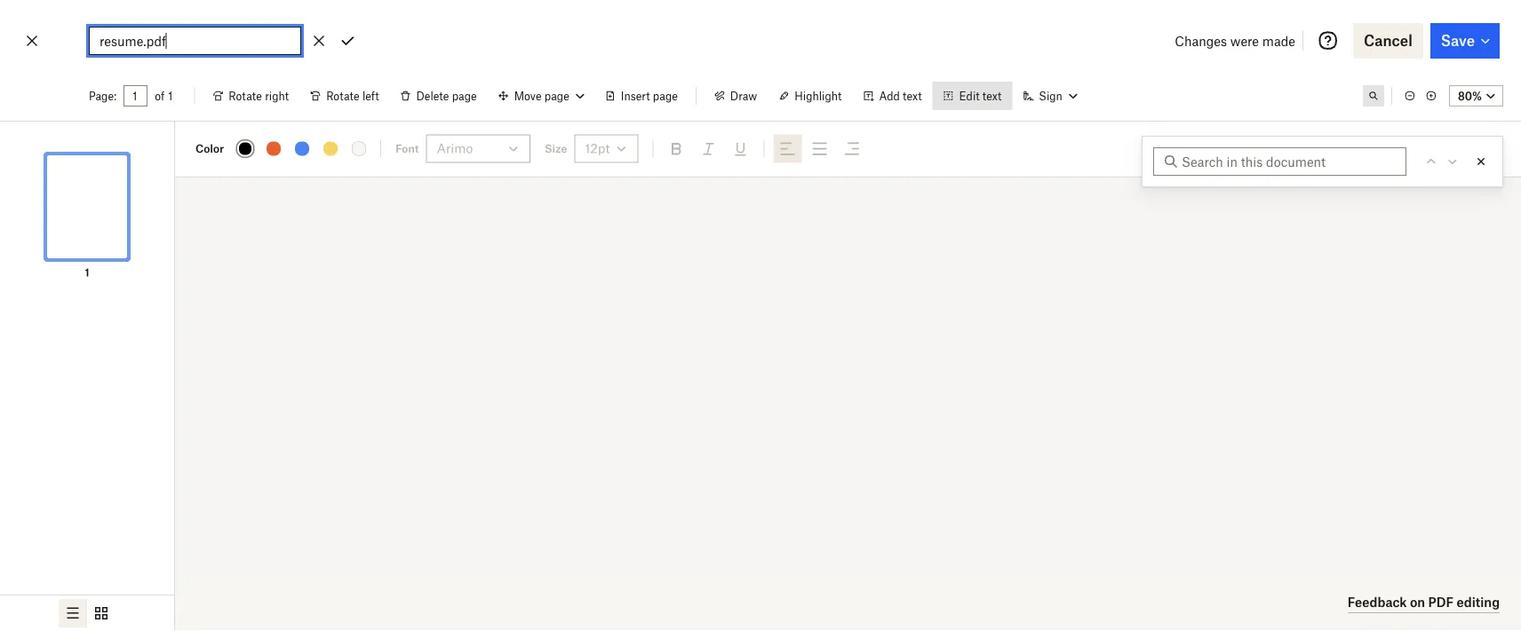 Task type: vqa. For each thing, say whether or not it's contained in the screenshot.
No payment or billing activity
no



Task type: describe. For each thing, give the bounding box(es) containing it.
highlight button
[[768, 82, 853, 110]]

move
[[514, 89, 542, 103]]

right
[[265, 89, 289, 103]]

editing
[[1457, 596, 1500, 611]]

page:
[[89, 89, 117, 103]]

pdf
[[1429, 596, 1454, 611]]

80% button
[[1450, 85, 1504, 107]]

highlight
[[795, 89, 842, 103]]

1 inside 'element'
[[85, 266, 89, 280]]

font
[[396, 142, 419, 156]]

close button
[[1432, 135, 1508, 163]]

draw
[[731, 89, 758, 103]]

changes were made
[[1175, 33, 1296, 48]]

feedback on pdf editing
[[1348, 596, 1500, 611]]

move page button
[[488, 82, 594, 110]]

save
[[1442, 32, 1476, 49]]

page for delete page
[[452, 89, 477, 103]]

color
[[196, 142, 224, 156]]

add
[[879, 89, 900, 103]]

insert page
[[621, 89, 678, 103]]

page 1. selected thumbnail preview. rotated 180 degrees element
[[30, 136, 144, 282]]

text for add text
[[903, 89, 922, 103]]

left
[[363, 89, 379, 103]]

redo image
[[1390, 138, 1412, 160]]



Task type: locate. For each thing, give the bounding box(es) containing it.
made
[[1263, 33, 1296, 48]]

sign button
[[1013, 82, 1088, 110]]

page right the insert
[[653, 89, 678, 103]]

changes
[[1175, 33, 1228, 48]]

delete page
[[416, 89, 477, 103]]

1
[[168, 89, 173, 103], [85, 266, 89, 280]]

rotate left right
[[229, 89, 262, 103]]

0 vertical spatial 1
[[168, 89, 173, 103]]

rotate left left
[[326, 89, 360, 103]]

1 page from the left
[[452, 89, 477, 103]]

delete
[[416, 89, 449, 103]]

add text
[[879, 89, 922, 103]]

rotate for rotate right
[[229, 89, 262, 103]]

were
[[1231, 33, 1260, 48]]

page right move on the left top of the page
[[545, 89, 570, 103]]

draw button
[[704, 82, 768, 110]]

text
[[903, 89, 922, 103], [983, 89, 1002, 103]]

delete page button
[[390, 82, 488, 110]]

insert
[[621, 89, 650, 103]]

1 horizontal spatial rotate
[[326, 89, 360, 103]]

0 horizontal spatial rotate
[[229, 89, 262, 103]]

1 horizontal spatial 1
[[168, 89, 173, 103]]

0 horizontal spatial text
[[903, 89, 922, 103]]

option group
[[0, 596, 174, 632]]

of 1
[[155, 89, 173, 103]]

1 vertical spatial 1
[[85, 266, 89, 280]]

page for move page
[[545, 89, 570, 103]]

rotate
[[229, 89, 262, 103], [326, 89, 360, 103]]

80%
[[1459, 89, 1483, 103]]

edit
[[960, 89, 980, 103]]

input new file name text field
[[100, 31, 291, 51]]

sign
[[1039, 89, 1063, 103]]

1 text from the left
[[903, 89, 922, 103]]

1 rotate from the left
[[229, 89, 262, 103]]

page inside popup button
[[545, 89, 570, 103]]

1 horizontal spatial page
[[545, 89, 570, 103]]

page for insert page
[[653, 89, 678, 103]]

edit text button
[[933, 82, 1013, 110]]

text inside "button"
[[983, 89, 1002, 103]]

rotate right button
[[202, 82, 300, 110]]

3 page from the left
[[653, 89, 678, 103]]

save button
[[1431, 23, 1500, 59]]

cancel button
[[1354, 23, 1424, 59]]

insert page button
[[594, 82, 689, 110]]

0 horizontal spatial 1
[[85, 266, 89, 280]]

on
[[1411, 596, 1426, 611]]

text right add
[[903, 89, 922, 103]]

2 rotate from the left
[[326, 89, 360, 103]]

page
[[452, 89, 477, 103], [545, 89, 570, 103], [653, 89, 678, 103]]

1 horizontal spatial text
[[983, 89, 1002, 103]]

None number field
[[133, 89, 139, 103]]

2 page from the left
[[545, 89, 570, 103]]

feedback on pdf editing button
[[1348, 593, 1500, 614]]

close
[[1462, 141, 1497, 156]]

0 horizontal spatial page
[[452, 89, 477, 103]]

rotate left button
[[300, 82, 390, 110]]

text for edit text
[[983, 89, 1002, 103]]

text inside button
[[903, 89, 922, 103]]

rotate for rotate left
[[326, 89, 360, 103]]

text right edit
[[983, 89, 1002, 103]]

size
[[545, 142, 567, 156]]

Button to change sidebar grid view to list view radio
[[59, 600, 87, 628]]

cancel image
[[21, 27, 43, 55]]

feedback
[[1348, 596, 1408, 611]]

Search in this document text field
[[1182, 152, 1393, 172]]

page right delete on the top left of page
[[452, 89, 477, 103]]

2 horizontal spatial page
[[653, 89, 678, 103]]

Button to change sidebar list view to grid view radio
[[87, 600, 116, 628]]

rotate left
[[326, 89, 379, 103]]

add text button
[[853, 82, 933, 110]]

move page
[[514, 89, 570, 103]]

2 text from the left
[[983, 89, 1002, 103]]

rotate right
[[229, 89, 289, 103]]

cancel
[[1364, 32, 1413, 49]]

edit text
[[960, 89, 1002, 103]]

of
[[155, 89, 165, 103]]



